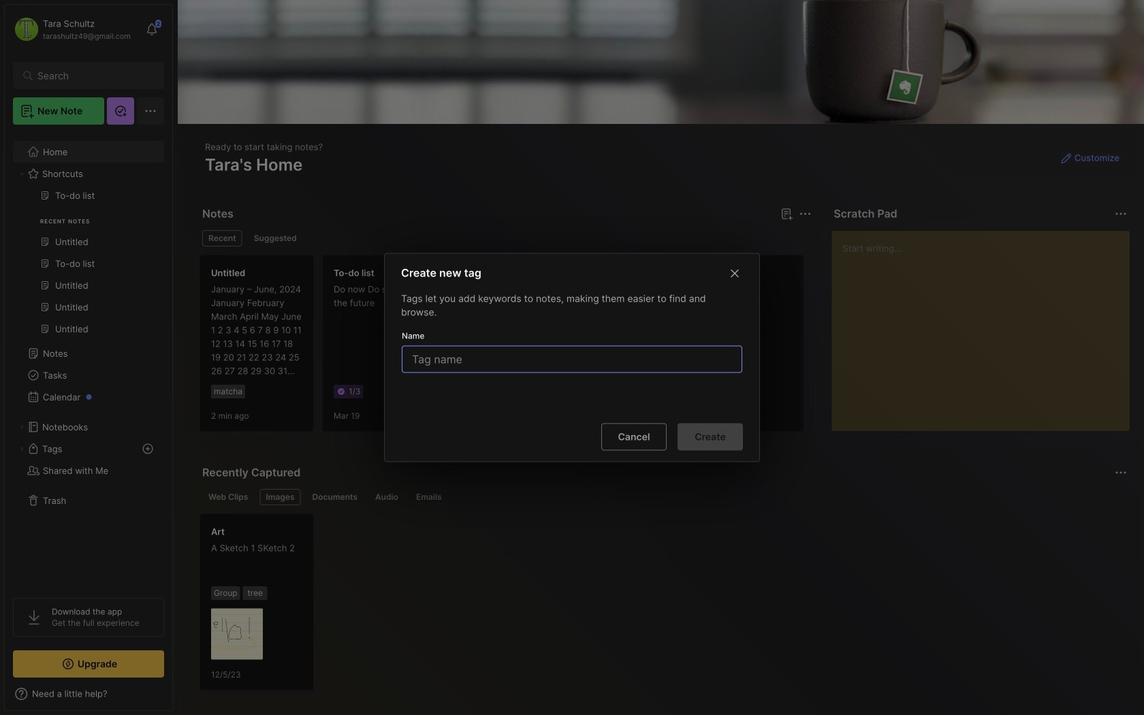 Task type: vqa. For each thing, say whether or not it's contained in the screenshot.
Start Writing… text box
yes



Task type: locate. For each thing, give the bounding box(es) containing it.
tree inside main element
[[5, 133, 172, 586]]

None search field
[[37, 67, 146, 84]]

Tag name text field
[[411, 347, 737, 372]]

tab list
[[202, 230, 810, 247], [202, 489, 1126, 506]]

tree
[[5, 133, 172, 586]]

1 tab list from the top
[[202, 230, 810, 247]]

tab
[[202, 230, 242, 247], [248, 230, 303, 247], [202, 489, 254, 506], [260, 489, 301, 506], [306, 489, 364, 506], [369, 489, 405, 506], [410, 489, 448, 506]]

expand notebooks image
[[18, 423, 26, 431]]

1 vertical spatial tab list
[[202, 489, 1126, 506]]

close image
[[727, 265, 744, 282]]

group
[[13, 185, 164, 348]]

row group
[[200, 255, 1145, 440]]

2 tab list from the top
[[202, 489, 1126, 506]]

0 vertical spatial tab list
[[202, 230, 810, 247]]

thumbnail image
[[211, 609, 263, 660]]

expand tags image
[[18, 445, 26, 453]]



Task type: describe. For each thing, give the bounding box(es) containing it.
Start writing… text field
[[843, 231, 1130, 420]]

none search field inside main element
[[37, 67, 146, 84]]

group inside main element
[[13, 185, 164, 348]]

main element
[[0, 0, 177, 716]]

Search text field
[[37, 70, 146, 82]]



